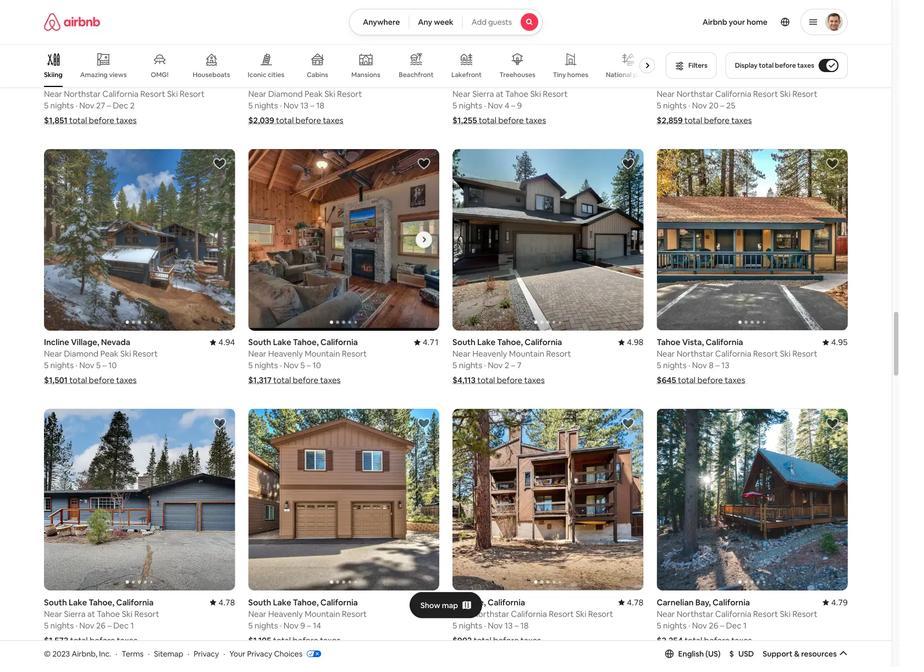 Task type: vqa. For each thing, say whether or not it's contained in the screenshot.
night within the Broken Bow, Oklahoma 330 miles away Nov 5 – 10 $210 night
no



Task type: describe. For each thing, give the bounding box(es) containing it.
iconic cities
[[248, 70, 285, 79]]

add to wishlist: incline village, nevada image
[[213, 157, 226, 171]]

inc.
[[99, 649, 111, 659]]

nights inside south lake tahoe, california near heavenly mountain resort 5 nights · nov 5 – 10 $1,317 total before taxes
[[255, 360, 278, 371]]

total inside incline village, nevada near diamond peak ski resort 5 nights · nov 5 – 10 $1,501 total before taxes
[[69, 375, 87, 386]]

skiing
[[44, 70, 63, 79]]

taxes inside south lake tahoe, california near sierra at tahoe ski resort 5 nights · nov 4 – 9 $1,255 total before taxes
[[526, 115, 547, 126]]

4.94
[[219, 337, 235, 348]]

26 inside south lake tahoe, california near sierra at tahoe ski resort 5 nights · nov 26 – dec 1 $1,573 total before taxes
[[96, 620, 106, 631]]

group containing amazing views
[[44, 44, 660, 87]]

lake for nov 26 – dec 1
[[69, 597, 87, 608]]

tahoe, for 10
[[293, 337, 319, 348]]

$1,105
[[248, 635, 272, 646]]

nights inside carnelian bay, california near northstar california resort ski resort 5 nights · nov 26 – dec 1 $2,254 total before taxes
[[664, 620, 687, 631]]

filters
[[689, 61, 708, 70]]

show
[[421, 600, 441, 610]]

9 inside 'south lake tahoe, california near heavenly mountain resort 5 nights · nov 9 – 14 $1,105 total before taxes'
[[301, 620, 305, 631]]

add
[[472, 17, 487, 27]]

4.78 out of 5 average rating image for truckee, california near northstar california resort ski resort 5 nights · nov 13 – 18 $902 total before taxes
[[619, 597, 644, 608]]

tahoe inside south lake tahoe, california near sierra at tahoe ski resort 5 nights · nov 26 – dec 1 $1,573 total before taxes
[[97, 609, 120, 619]]

airbnb your home link
[[697, 10, 775, 34]]

group for south lake tahoe, california near heavenly mountain resort 5 nights · nov 2 – 7 $4,113 total before taxes
[[453, 149, 644, 331]]

california inside south lake tahoe, california near heavenly mountain resort 5 nights · nov 5 – 10 $1,317 total before taxes
[[321, 337, 358, 348]]

northstar for $2,254
[[677, 609, 714, 619]]

total inside button
[[760, 61, 774, 70]]

cabins
[[307, 70, 328, 79]]

near inside south lake tahoe, california near heavenly mountain resort 5 nights · nov 2 – 7 $4,113 total before taxes
[[453, 349, 471, 359]]

$ usd
[[730, 649, 755, 659]]

18 for diamond
[[316, 100, 325, 111]]

near inside south lake tahoe, california near sierra at tahoe ski resort 5 nights · nov 26 – dec 1 $1,573 total before taxes
[[44, 609, 62, 619]]

– inside south lake tahoe, california near heavenly mountain resort 5 nights · nov 2 – 7 $4,113 total before taxes
[[512, 360, 516, 371]]

truckee, california near northstar california resort ski resort 5 nights · nov 13 – 18 $902 total before taxes
[[453, 597, 614, 646]]

carnelian for carnelian bay, california near northstar california resort ski resort 5 nights · nov 26 – dec 1 $2,254 total before taxes
[[657, 597, 694, 608]]

4.98 out of 5 average rating image
[[619, 337, 644, 348]]

usd
[[739, 649, 755, 659]]

add to wishlist: south lake tahoe, california image for south lake tahoe, california near sierra at tahoe ski resort 5 nights · nov 26 – dec 1 $1,573 total before taxes
[[213, 417, 226, 430]]

group for carnelian bay, california near northstar california resort ski resort 5 nights · nov 26 – dec 1 $2,254 total before taxes
[[657, 409, 849, 591]]

ski inside tahoe vista, california near northstar california resort ski resort 5 nights · nov 20 – 25 $2,859 total before taxes
[[781, 89, 791, 100]]

· inside carnelian bay, california near northstar california resort ski resort 5 nights · nov 26 – dec 1 $2,254 total before taxes
[[689, 620, 691, 631]]

peak for 18
[[305, 89, 323, 100]]

sitemap
[[154, 649, 183, 659]]

views
[[109, 70, 127, 79]]

· inside south lake tahoe, california near sierra at tahoe ski resort 5 nights · nov 26 – dec 1 $1,573 total before taxes
[[76, 620, 78, 631]]

nov inside south lake tahoe, california near sierra at tahoe ski resort 5 nights · nov 26 – dec 1 $1,573 total before taxes
[[79, 620, 94, 631]]

– inside truckee, california near northstar california resort ski resort 5 nights · nov 13 – 18 $902 total before taxes
[[515, 620, 519, 631]]

incline village, nevada near diamond peak ski resort 5 nights · nov 13 – 18 $2,039 total before taxes
[[248, 77, 362, 126]]

before inside south lake tahoe, california near sierra at tahoe ski resort 5 nights · nov 26 – dec 1 $1,573 total before taxes
[[90, 635, 115, 646]]

ski inside carnelian bay, california near northstar california resort ski resort 5 nights · nov 26 – dec 1 $2,254 total before taxes
[[781, 609, 791, 619]]

nov inside truckee, california near northstar california resort ski resort 5 nights · nov 13 – 18 $902 total before taxes
[[488, 620, 503, 631]]

terms
[[122, 649, 144, 659]]

total inside south lake tahoe, california near sierra at tahoe ski resort 5 nights · nov 26 – dec 1 $1,573 total before taxes
[[70, 635, 88, 646]]

ski inside truckee, california near northstar california resort ski resort 5 nights · nov 13 – 18 $902 total before taxes
[[576, 609, 587, 619]]

ski inside south lake tahoe, california near sierra at tahoe ski resort 5 nights · nov 26 – dec 1 $1,573 total before taxes
[[122, 609, 133, 619]]

nights inside the tahoe vista, california near northstar california resort ski resort 5 nights · nov 8 – 13 $645 total before taxes
[[664, 360, 687, 371]]

$1,255
[[453, 115, 477, 126]]

amazing views
[[80, 70, 127, 79]]

support & resources
[[764, 649, 838, 659]]

4.93 for incline village, nevada near diamond peak ski resort 5 nights · nov 13 – 18 $2,039 total before taxes
[[423, 77, 440, 88]]

nights inside "carnelian bay, california near northstar california resort ski resort 5 nights · nov 27 – dec 2 $1,851 total before taxes"
[[50, 100, 74, 111]]

tahoe, for 4
[[498, 77, 523, 88]]

nov inside the tahoe vista, california near northstar california resort ski resort 5 nights · nov 8 – 13 $645 total before taxes
[[693, 360, 708, 371]]

mountain for nov 2 – 7
[[509, 349, 545, 359]]

5 inside south lake tahoe, california near sierra at tahoe ski resort 5 nights · nov 4 – 9 $1,255 total before taxes
[[453, 100, 457, 111]]

5 inside 'south lake tahoe, california near heavenly mountain resort 5 nights · nov 9 – 14 $1,105 total before taxes'
[[248, 620, 253, 631]]

nights inside tahoe vista, california near northstar california resort ski resort 5 nights · nov 20 – 25 $2,859 total before taxes
[[664, 100, 687, 111]]

taxes inside "carnelian bay, california near northstar california resort ski resort 5 nights · nov 27 – dec 2 $1,851 total before taxes"
[[116, 115, 137, 126]]

2 privacy from the left
[[247, 649, 273, 659]]

4.79
[[832, 597, 849, 608]]

25
[[727, 100, 736, 111]]

before inside tahoe vista, california near northstar california resort ski resort 5 nights · nov 20 – 25 $2,859 total before taxes
[[705, 115, 730, 126]]

– inside south lake tahoe, california near heavenly mountain resort 5 nights · nov 5 – 10 $1,317 total before taxes
[[307, 360, 311, 371]]

4.71 out of 5 average rating image
[[414, 337, 440, 348]]

lake for nov 2 – 7
[[478, 337, 496, 348]]

incline for incline village, nevada near diamond peak ski resort 5 nights · nov 13 – 18 $2,039 total before taxes
[[248, 77, 274, 88]]

near inside "carnelian bay, california near northstar california resort ski resort 5 nights · nov 27 – dec 2 $1,851 total before taxes"
[[44, 89, 62, 100]]

guests
[[489, 17, 512, 27]]

total inside tahoe vista, california near northstar california resort ski resort 5 nights · nov 20 – 25 $2,859 total before taxes
[[685, 115, 703, 126]]

south lake tahoe, california near sierra at tahoe ski resort 5 nights · nov 26 – dec 1 $1,573 total before taxes
[[44, 597, 159, 646]]

before inside south lake tahoe, california near heavenly mountain resort 5 nights · nov 2 – 7 $4,113 total before taxes
[[497, 375, 523, 386]]

northstar inside truckee, california near northstar california resort ski resort 5 nights · nov 13 – 18 $902 total before taxes
[[473, 609, 510, 619]]

california inside south lake tahoe, california near heavenly mountain resort 5 nights · nov 2 – 7 $4,113 total before taxes
[[525, 337, 563, 348]]

bay, for 26
[[696, 597, 712, 608]]

airbnb,
[[72, 649, 97, 659]]

anywhere
[[363, 17, 400, 27]]

5 inside south lake tahoe, california near heavenly mountain resort 5 nights · nov 2 – 7 $4,113 total before taxes
[[453, 360, 457, 371]]

$4,113
[[453, 375, 476, 386]]

group for south lake tahoe, california near sierra at tahoe ski resort 5 nights · nov 26 – dec 1 $1,573 total before taxes
[[44, 409, 235, 591]]

(us)
[[706, 649, 721, 659]]

4.93 for carnelian bay, california near northstar california resort ski resort 5 nights · nov 27 – dec 2 $1,851 total before taxes
[[219, 77, 235, 88]]

near inside 'south lake tahoe, california near heavenly mountain resort 5 nights · nov 9 – 14 $1,105 total before taxes'
[[248, 609, 267, 619]]

taxes inside 'south lake tahoe, california near heavenly mountain resort 5 nights · nov 9 – 14 $1,105 total before taxes'
[[320, 635, 341, 646]]

privacy link
[[194, 649, 219, 659]]

show map button
[[410, 592, 483, 618]]

– inside 'south lake tahoe, california near heavenly mountain resort 5 nights · nov 9 – 14 $1,105 total before taxes'
[[307, 620, 311, 631]]

display
[[736, 61, 758, 70]]

$1,501
[[44, 375, 68, 386]]

english (us) button
[[666, 649, 721, 659]]

lakefront
[[452, 70, 482, 79]]

tahoe inside south lake tahoe, california near sierra at tahoe ski resort 5 nights · nov 4 – 9 $1,255 total before taxes
[[506, 89, 529, 100]]

dec for $2,254
[[727, 620, 742, 631]]

$2,039
[[248, 115, 275, 126]]

resort inside 'south lake tahoe, california near heavenly mountain resort 5 nights · nov 9 – 14 $1,105 total before taxes'
[[342, 609, 367, 619]]

bay, for 27
[[83, 77, 98, 88]]

airbnb your home
[[703, 17, 768, 27]]

carnelian bay, california near northstar california resort ski resort 5 nights · nov 27 – dec 2 $1,851 total before taxes
[[44, 77, 205, 126]]

$1,573
[[44, 635, 68, 646]]

near inside incline village, nevada near diamond peak ski resort 5 nights · nov 13 – 18 $2,039 total before taxes
[[248, 89, 267, 100]]

total inside south lake tahoe, california near sierra at tahoe ski resort 5 nights · nov 4 – 9 $1,255 total before taxes
[[479, 115, 497, 126]]

total inside "carnelian bay, california near northstar california resort ski resort 5 nights · nov 27 – dec 2 $1,851 total before taxes"
[[69, 115, 87, 126]]

8
[[710, 360, 714, 371]]

village, for nov 13 – 18
[[275, 77, 304, 88]]

mountain for nov 5 – 10
[[305, 349, 340, 359]]

near inside carnelian bay, california near northstar california resort ski resort 5 nights · nov 26 – dec 1 $2,254 total before taxes
[[657, 609, 676, 619]]

near inside the tahoe vista, california near northstar california resort ski resort 5 nights · nov 8 – 13 $645 total before taxes
[[657, 349, 676, 359]]

&
[[795, 649, 800, 659]]

village, for nov 5 – 10
[[71, 337, 99, 348]]

california inside 'south lake tahoe, california near heavenly mountain resort 5 nights · nov 9 – 14 $1,105 total before taxes'
[[321, 597, 358, 608]]

terms · sitemap · privacy ·
[[122, 649, 225, 659]]

taxes inside incline village, nevada near diamond peak ski resort 5 nights · nov 5 – 10 $1,501 total before taxes
[[116, 375, 137, 386]]

vista, for nov 20 – 25
[[683, 77, 705, 88]]

resort inside south lake tahoe, california near sierra at tahoe ski resort 5 nights · nov 4 – 9 $1,255 total before taxes
[[543, 89, 568, 100]]

– inside south lake tahoe, california near sierra at tahoe ski resort 5 nights · nov 4 – 9 $1,255 total before taxes
[[512, 100, 516, 111]]

before inside 'south lake tahoe, california near heavenly mountain resort 5 nights · nov 9 – 14 $1,105 total before taxes'
[[293, 635, 319, 646]]

mountain for nov 9 – 14
[[305, 609, 340, 619]]

vista, for nov 8 – 13
[[683, 337, 705, 348]]

taxes inside carnelian bay, california near northstar california resort ski resort 5 nights · nov 26 – dec 1 $2,254 total before taxes
[[732, 635, 753, 646]]

south for south lake tahoe, california near heavenly mountain resort 5 nights · nov 9 – 14 $1,105 total before taxes
[[248, 597, 272, 608]]

carnelian for carnelian bay, california near northstar california resort ski resort 5 nights · nov 27 – dec 2 $1,851 total before taxes
[[44, 77, 81, 88]]

south lake tahoe, california near heavenly mountain resort 5 nights · nov 5 – 10 $1,317 total before taxes
[[248, 337, 367, 386]]

total inside incline village, nevada near diamond peak ski resort 5 nights · nov 13 – 18 $2,039 total before taxes
[[276, 115, 294, 126]]

beachfront
[[399, 70, 434, 79]]

13 for incline village, nevada near diamond peak ski resort 5 nights · nov 13 – 18 $2,039 total before taxes
[[301, 100, 309, 111]]

5 inside "carnelian bay, california near northstar california resort ski resort 5 nights · nov 27 – dec 2 $1,851 total before taxes"
[[44, 100, 49, 111]]

sitemap link
[[154, 649, 183, 659]]

taxes inside tahoe vista, california near northstar california resort ski resort 5 nights · nov 20 – 25 $2,859 total before taxes
[[732, 115, 753, 126]]

at for 4
[[496, 89, 504, 100]]

amazing
[[80, 70, 108, 79]]

26 inside carnelian bay, california near northstar california resort ski resort 5 nights · nov 26 – dec 1 $2,254 total before taxes
[[710, 620, 719, 631]]

· inside tahoe vista, california near northstar california resort ski resort 5 nights · nov 20 – 25 $2,859 total before taxes
[[689, 100, 691, 111]]

ski inside "carnelian bay, california near northstar california resort ski resort 5 nights · nov 27 – dec 2 $1,851 total before taxes"
[[167, 89, 178, 100]]

5 inside incline village, nevada near diamond peak ski resort 5 nights · nov 13 – 18 $2,039 total before taxes
[[248, 100, 253, 111]]

nevada for 18
[[306, 77, 335, 88]]

nov inside "carnelian bay, california near northstar california resort ski resort 5 nights · nov 27 – dec 2 $1,851 total before taxes"
[[79, 100, 94, 111]]

4.95
[[832, 337, 849, 348]]

incline village, nevada near diamond peak ski resort 5 nights · nov 5 – 10 $1,501 total before taxes
[[44, 337, 158, 386]]

4.79 out of 5 average rating image
[[823, 597, 849, 608]]

nov inside 'south lake tahoe, california near heavenly mountain resort 5 nights · nov 9 – 14 $1,105 total before taxes'
[[284, 620, 299, 631]]

5 inside south lake tahoe, california near sierra at tahoe ski resort 5 nights · nov 26 – dec 1 $1,573 total before taxes
[[44, 620, 49, 631]]

before inside "carnelian bay, california near northstar california resort ski resort 5 nights · nov 27 – dec 2 $1,851 total before taxes"
[[89, 115, 114, 126]]

incline for incline village, nevada near diamond peak ski resort 5 nights · nov 5 – 10 $1,501 total before taxes
[[44, 337, 69, 348]]

omg!
[[151, 70, 169, 79]]

$
[[730, 649, 735, 659]]

· inside "carnelian bay, california near northstar california resort ski resort 5 nights · nov 27 – dec 2 $1,851 total before taxes"
[[76, 100, 78, 111]]

at for 26
[[87, 609, 95, 619]]

4.93 out of 5 average rating image for carnelian bay, california near northstar california resort ski resort 5 nights · nov 27 – dec 2 $1,851 total before taxes
[[210, 77, 235, 88]]

nights inside south lake tahoe, california near heavenly mountain resort 5 nights · nov 2 – 7 $4,113 total before taxes
[[459, 360, 483, 371]]

lake for nov 5 – 10
[[273, 337, 291, 348]]

13 inside the tahoe vista, california near northstar california resort ski resort 5 nights · nov 8 – 13 $645 total before taxes
[[722, 360, 730, 371]]

$645
[[657, 375, 677, 386]]

$1,851
[[44, 115, 68, 126]]

20
[[710, 100, 719, 111]]

northstar for $2,859
[[677, 89, 714, 100]]

group for south lake tahoe, california near heavenly mountain resort 5 nights · nov 9 – 14 $1,105 total before taxes
[[248, 409, 440, 591]]

5.0 out of 5 average rating image
[[828, 77, 849, 88]]

add guests
[[472, 17, 512, 27]]

10 for mountain
[[313, 360, 321, 371]]

©
[[44, 649, 51, 659]]

· inside south lake tahoe, california near heavenly mountain resort 5 nights · nov 2 – 7 $4,113 total before taxes
[[485, 360, 486, 371]]

heavenly for nov 5 – 10
[[268, 349, 303, 359]]

1 inside carnelian bay, california near northstar california resort ski resort 5 nights · nov 26 – dec 1 $2,254 total before taxes
[[744, 620, 747, 631]]

parks
[[634, 70, 651, 79]]

near inside south lake tahoe, california near sierra at tahoe ski resort 5 nights · nov 4 – 9 $1,255 total before taxes
[[453, 89, 471, 100]]

carnelian bay, california near northstar california resort ski resort 5 nights · nov 26 – dec 1 $2,254 total before taxes
[[657, 597, 818, 646]]

total inside 'south lake tahoe, california near heavenly mountain resort 5 nights · nov 9 – 14 $1,105 total before taxes'
[[273, 635, 291, 646]]

7
[[517, 360, 522, 371]]

english (us)
[[679, 649, 721, 659]]

diamond for nov 5 – 10
[[64, 349, 99, 359]]

northstar for $645
[[677, 349, 714, 359]]

airbnb
[[703, 17, 728, 27]]

any week button
[[409, 9, 463, 35]]

nights inside south lake tahoe, california near sierra at tahoe ski resort 5 nights · nov 4 – 9 $1,255 total before taxes
[[459, 100, 483, 111]]

tahoe, for 26
[[89, 597, 115, 608]]

nights inside south lake tahoe, california near sierra at tahoe ski resort 5 nights · nov 26 – dec 1 $1,573 total before taxes
[[50, 620, 74, 631]]

lake for nov 9 – 14
[[273, 597, 291, 608]]

nov inside incline village, nevada near diamond peak ski resort 5 nights · nov 13 – 18 $2,039 total before taxes
[[284, 100, 299, 111]]

your
[[230, 649, 246, 659]]

14
[[313, 620, 321, 631]]

sierra for nov 4 – 9
[[473, 89, 494, 100]]

4.71
[[423, 337, 440, 348]]



Task type: locate. For each thing, give the bounding box(es) containing it.
0 vertical spatial carnelian
[[44, 77, 81, 88]]

carnelian
[[44, 77, 81, 88], [657, 597, 694, 608]]

treehouses
[[500, 70, 536, 79]]

4.78
[[628, 77, 644, 88], [219, 597, 235, 608], [628, 597, 644, 608]]

ski inside incline village, nevada near diamond peak ski resort 5 nights · nov 5 – 10 $1,501 total before taxes
[[120, 349, 131, 359]]

near up $645
[[657, 349, 676, 359]]

tahoe inside tahoe vista, california near northstar california resort ski resort 5 nights · nov 20 – 25 $2,859 total before taxes
[[657, 77, 681, 88]]

bay, up english (us)
[[696, 597, 712, 608]]

tahoe inside the tahoe vista, california near northstar california resort ski resort 5 nights · nov 8 – 13 $645 total before taxes
[[657, 337, 681, 348]]

None search field
[[349, 9, 543, 35]]

26 up inc.
[[96, 620, 106, 631]]

south inside south lake tahoe, california near heavenly mountain resort 5 nights · nov 5 – 10 $1,317 total before taxes
[[248, 337, 272, 348]]

choices
[[274, 649, 303, 659]]

national
[[606, 70, 632, 79]]

homes
[[568, 70, 589, 79]]

before up inc.
[[90, 635, 115, 646]]

heavenly up $4,113
[[473, 349, 508, 359]]

before down 14
[[293, 635, 319, 646]]

northstar up 8
[[677, 349, 714, 359]]

before inside incline village, nevada near diamond peak ski resort 5 nights · nov 5 – 10 $1,501 total before taxes
[[89, 375, 115, 386]]

near up $4,113
[[453, 349, 471, 359]]

lake for nov 4 – 9
[[478, 77, 496, 88]]

4.93 out of 5 average rating image
[[210, 77, 235, 88], [414, 77, 440, 88]]

tahoe right parks at the top right of the page
[[657, 77, 681, 88]]

nights up $1,573
[[50, 620, 74, 631]]

tiny
[[554, 70, 566, 79]]

total inside the tahoe vista, california near northstar california resort ski resort 5 nights · nov 8 – 13 $645 total before taxes
[[679, 375, 696, 386]]

tahoe, inside 'south lake tahoe, california near heavenly mountain resort 5 nights · nov 9 – 14 $1,105 total before taxes'
[[293, 597, 319, 608]]

0 horizontal spatial 1
[[131, 620, 134, 631]]

ski inside south lake tahoe, california near sierra at tahoe ski resort 5 nights · nov 4 – 9 $1,255 total before taxes
[[531, 89, 542, 100]]

4.93 out of 5 average rating image for incline village, nevada near diamond peak ski resort 5 nights · nov 13 – 18 $2,039 total before taxes
[[414, 77, 440, 88]]

0 horizontal spatial 4.93 out of 5 average rating image
[[210, 77, 235, 88]]

0 vertical spatial 13
[[301, 100, 309, 111]]

display total before taxes
[[736, 61, 815, 70]]

4.93 left lakefront
[[423, 77, 440, 88]]

before up '(us)'
[[705, 635, 730, 646]]

1 vertical spatial bay,
[[696, 597, 712, 608]]

before right $1,501
[[89, 375, 115, 386]]

lake inside south lake tahoe, california near sierra at tahoe ski resort 5 nights · nov 4 – 9 $1,255 total before taxes
[[478, 77, 496, 88]]

at inside south lake tahoe, california near sierra at tahoe ski resort 5 nights · nov 4 – 9 $1,255 total before taxes
[[496, 89, 504, 100]]

1 vista, from the top
[[683, 77, 705, 88]]

4.93 left 'iconic' on the left top
[[219, 77, 235, 88]]

bay, inside carnelian bay, california near northstar california resort ski resort 5 nights · nov 26 – dec 1 $2,254 total before taxes
[[696, 597, 712, 608]]

total right display
[[760, 61, 774, 70]]

$902
[[453, 635, 472, 646]]

south for south lake tahoe, california near sierra at tahoe ski resort 5 nights · nov 4 – 9 $1,255 total before taxes
[[453, 77, 476, 88]]

sierra down lakefront
[[473, 89, 494, 100]]

2 4.78 out of 5 average rating image from the left
[[619, 597, 644, 608]]

northstar for $1,851
[[64, 89, 101, 100]]

dec up $
[[727, 620, 742, 631]]

9 left 14
[[301, 620, 305, 631]]

1 horizontal spatial 9
[[518, 100, 522, 111]]

10 for ski
[[108, 360, 117, 371]]

before right $902
[[494, 635, 519, 646]]

2023
[[52, 649, 70, 659]]

1 vertical spatial 9
[[301, 620, 305, 631]]

1 vertical spatial 2
[[505, 360, 510, 371]]

sierra for nov 26 – dec 1
[[64, 609, 86, 619]]

0 horizontal spatial 4.78 out of 5 average rating image
[[210, 597, 235, 608]]

0 horizontal spatial bay,
[[83, 77, 98, 88]]

resources
[[802, 649, 838, 659]]

bay,
[[83, 77, 98, 88], [696, 597, 712, 608]]

at inside south lake tahoe, california near sierra at tahoe ski resort 5 nights · nov 26 – dec 1 $1,573 total before taxes
[[87, 609, 95, 619]]

1 vertical spatial vista,
[[683, 337, 705, 348]]

2 inside south lake tahoe, california near heavenly mountain resort 5 nights · nov 2 – 7 $4,113 total before taxes
[[505, 360, 510, 371]]

near up $1,317
[[248, 349, 267, 359]]

total right $2,039
[[276, 115, 294, 126]]

before right display
[[776, 61, 797, 70]]

diamond inside incline village, nevada near diamond peak ski resort 5 nights · nov 5 – 10 $1,501 total before taxes
[[64, 349, 99, 359]]

18 inside incline village, nevada near diamond peak ski resort 5 nights · nov 13 – 18 $2,039 total before taxes
[[316, 100, 325, 111]]

heavenly
[[268, 349, 303, 359], [473, 349, 508, 359], [268, 609, 303, 619]]

at
[[496, 89, 504, 100], [87, 609, 95, 619]]

add to wishlist: south lake tahoe, california image for south lake tahoe, california near heavenly mountain resort 5 nights · nov 9 – 14 $1,105 total before taxes
[[418, 417, 431, 430]]

1 horizontal spatial village,
[[275, 77, 304, 88]]

support & resources button
[[764, 649, 849, 659]]

26
[[96, 620, 106, 631], [710, 620, 719, 631]]

peak inside incline village, nevada near diamond peak ski resort 5 nights · nov 13 – 18 $2,039 total before taxes
[[305, 89, 323, 100]]

1 4.78 out of 5 average rating image from the left
[[210, 597, 235, 608]]

none search field containing anywhere
[[349, 9, 543, 35]]

1 vertical spatial at
[[87, 609, 95, 619]]

0 horizontal spatial 9
[[301, 620, 305, 631]]

dec right 27
[[113, 100, 128, 111]]

1 vertical spatial diamond
[[64, 349, 99, 359]]

northstar up 20
[[677, 89, 714, 100]]

0 horizontal spatial village,
[[71, 337, 99, 348]]

nights up $1,105
[[255, 620, 278, 631]]

0 horizontal spatial privacy
[[194, 649, 219, 659]]

0 horizontal spatial 4.93
[[219, 77, 235, 88]]

tahoe, inside south lake tahoe, california near heavenly mountain resort 5 nights · nov 2 – 7 $4,113 total before taxes
[[498, 337, 523, 348]]

4.93 out of 5 average rating image left 'iconic' on the left top
[[210, 77, 235, 88]]

vista, inside the tahoe vista, california near northstar california resort ski resort 5 nights · nov 8 – 13 $645 total before taxes
[[683, 337, 705, 348]]

terms link
[[122, 649, 144, 659]]

add to wishlist: tahoe vista, california image
[[827, 157, 840, 171]]

1 horizontal spatial 4.78 out of 5 average rating image
[[619, 597, 644, 608]]

2
[[130, 100, 135, 111], [505, 360, 510, 371]]

4.94 out of 5 average rating image
[[210, 337, 235, 348]]

2 4.93 out of 5 average rating image from the left
[[414, 77, 440, 88]]

south up $1,105
[[248, 597, 272, 608]]

1 horizontal spatial 26
[[710, 620, 719, 631]]

at up airbnb,
[[87, 609, 95, 619]]

nevada
[[306, 77, 335, 88], [101, 337, 130, 348]]

0 horizontal spatial incline
[[44, 337, 69, 348]]

0 vertical spatial diamond
[[268, 89, 303, 100]]

total right $4,113
[[478, 375, 496, 386]]

nights up the $2,859
[[664, 100, 687, 111]]

4.78 out of 5 average rating image
[[619, 77, 644, 88]]

1 vertical spatial village,
[[71, 337, 99, 348]]

1 horizontal spatial at
[[496, 89, 504, 100]]

mansions
[[352, 70, 381, 79]]

1 horizontal spatial 1
[[744, 620, 747, 631]]

26 up '(us)'
[[710, 620, 719, 631]]

· inside the tahoe vista, california near northstar california resort ski resort 5 nights · nov 8 – 13 $645 total before taxes
[[689, 360, 691, 371]]

4.93
[[219, 77, 235, 88], [423, 77, 440, 88]]

0 vertical spatial at
[[496, 89, 504, 100]]

2 4.93 from the left
[[423, 77, 440, 88]]

18 for california
[[521, 620, 529, 631]]

truckee,
[[453, 597, 486, 608]]

· inside incline village, nevada near diamond peak ski resort 5 nights · nov 5 – 10 $1,501 total before taxes
[[76, 360, 78, 371]]

home
[[747, 17, 768, 27]]

incline inside incline village, nevada near diamond peak ski resort 5 nights · nov 13 – 18 $2,039 total before taxes
[[248, 77, 274, 88]]

peak
[[305, 89, 323, 100], [100, 349, 119, 359]]

1 horizontal spatial nevada
[[306, 77, 335, 88]]

0 horizontal spatial carnelian
[[44, 77, 81, 88]]

4.98
[[628, 337, 644, 348]]

nov inside south lake tahoe, california near heavenly mountain resort 5 nights · nov 2 – 7 $4,113 total before taxes
[[488, 360, 503, 371]]

$2,254
[[657, 635, 683, 646]]

south for south lake tahoe, california near sierra at tahoe ski resort 5 nights · nov 26 – dec 1 $1,573 total before taxes
[[44, 597, 67, 608]]

0 vertical spatial 18
[[316, 100, 325, 111]]

4.75
[[423, 597, 440, 608]]

nights up $2,254 on the bottom right
[[664, 620, 687, 631]]

5 inside truckee, california near northstar california resort ski resort 5 nights · nov 13 – 18 $902 total before taxes
[[453, 620, 457, 631]]

1 horizontal spatial bay,
[[696, 597, 712, 608]]

heavenly up $1,317
[[268, 349, 303, 359]]

0 vertical spatial peak
[[305, 89, 323, 100]]

before down 4 at right
[[499, 115, 524, 126]]

5 inside carnelian bay, california near northstar california resort ski resort 5 nights · nov 26 – dec 1 $2,254 total before taxes
[[657, 620, 662, 631]]

village, inside incline village, nevada near diamond peak ski resort 5 nights · nov 13 – 18 $2,039 total before taxes
[[275, 77, 304, 88]]

carnelian up $1,851
[[44, 77, 81, 88]]

1 4.93 from the left
[[219, 77, 235, 88]]

$2,859
[[657, 115, 683, 126]]

support
[[764, 649, 793, 659]]

carnelian up $2,254 on the bottom right
[[657, 597, 694, 608]]

1 horizontal spatial 18
[[521, 620, 529, 631]]

nights up $645
[[664, 360, 687, 371]]

northstar up $2,254 on the bottom right
[[677, 609, 714, 619]]

tahoe, for 14
[[293, 597, 319, 608]]

nights inside truckee, california near northstar california resort ski resort 5 nights · nov 13 – 18 $902 total before taxes
[[459, 620, 483, 631]]

total right the $2,859
[[685, 115, 703, 126]]

incline up $1,501
[[44, 337, 69, 348]]

northstar
[[64, 89, 101, 100], [677, 89, 714, 100], [677, 349, 714, 359], [473, 609, 510, 619], [677, 609, 714, 619]]

california inside south lake tahoe, california near sierra at tahoe ski resort 5 nights · nov 26 – dec 1 $1,573 total before taxes
[[116, 597, 154, 608]]

tahoe, inside south lake tahoe, california near sierra at tahoe ski resort 5 nights · nov 4 – 9 $1,255 total before taxes
[[498, 77, 523, 88]]

diamond inside incline village, nevada near diamond peak ski resort 5 nights · nov 13 – 18 $2,039 total before taxes
[[268, 89, 303, 100]]

resort inside south lake tahoe, california near sierra at tahoe ski resort 5 nights · nov 26 – dec 1 $1,573 total before taxes
[[134, 609, 159, 619]]

tahoe right '4.98'
[[657, 337, 681, 348]]

1 horizontal spatial incline
[[248, 77, 274, 88]]

1 vertical spatial sierra
[[64, 609, 86, 619]]

near down skiing
[[44, 89, 62, 100]]

northstar inside carnelian bay, california near northstar california resort ski resort 5 nights · nov 26 – dec 1 $2,254 total before taxes
[[677, 609, 714, 619]]

california inside south lake tahoe, california near sierra at tahoe ski resort 5 nights · nov 4 – 9 $1,255 total before taxes
[[525, 77, 563, 88]]

nov inside carnelian bay, california near northstar california resort ski resort 5 nights · nov 26 – dec 1 $2,254 total before taxes
[[693, 620, 708, 631]]

cities
[[268, 70, 285, 79]]

dec inside carnelian bay, california near northstar california resort ski resort 5 nights · nov 26 – dec 1 $2,254 total before taxes
[[727, 620, 742, 631]]

$1,317
[[248, 375, 272, 386]]

1 horizontal spatial carnelian
[[657, 597, 694, 608]]

tahoe up 4 at right
[[506, 89, 529, 100]]

13 inside incline village, nevada near diamond peak ski resort 5 nights · nov 13 – 18 $2,039 total before taxes
[[301, 100, 309, 111]]

taxes inside truckee, california near northstar california resort ski resort 5 nights · nov 13 – 18 $902 total before taxes
[[521, 635, 542, 646]]

·
[[76, 100, 78, 111], [280, 100, 282, 111], [485, 100, 486, 111], [689, 100, 691, 111], [76, 360, 78, 371], [280, 360, 282, 371], [485, 360, 486, 371], [689, 360, 691, 371], [76, 620, 78, 631], [280, 620, 282, 631], [485, 620, 486, 631], [689, 620, 691, 631], [116, 649, 117, 659], [148, 649, 150, 659], [188, 649, 190, 659], [224, 649, 225, 659]]

2 left 7 at right bottom
[[505, 360, 510, 371]]

0 vertical spatial vista,
[[683, 77, 705, 88]]

diamond up $1,501
[[64, 349, 99, 359]]

near up $2,254 on the bottom right
[[657, 609, 676, 619]]

taxes inside the tahoe vista, california near northstar california resort ski resort 5 nights · nov 8 – 13 $645 total before taxes
[[725, 375, 746, 386]]

south lake tahoe, california near sierra at tahoe ski resort 5 nights · nov 4 – 9 $1,255 total before taxes
[[453, 77, 568, 126]]

– inside incline village, nevada near diamond peak ski resort 5 nights · nov 13 – 18 $2,039 total before taxes
[[310, 100, 315, 111]]

northstar inside the tahoe vista, california near northstar california resort ski resort 5 nights · nov 8 – 13 $645 total before taxes
[[677, 349, 714, 359]]

national parks
[[606, 70, 651, 79]]

tiny homes
[[554, 70, 589, 79]]

resort inside south lake tahoe, california near heavenly mountain resort 5 nights · nov 2 – 7 $4,113 total before taxes
[[547, 349, 572, 359]]

13
[[301, 100, 309, 111], [722, 360, 730, 371], [505, 620, 513, 631]]

houseboats
[[193, 70, 230, 79]]

group
[[44, 44, 660, 87], [44, 149, 235, 331], [248, 149, 440, 331], [453, 149, 644, 331], [657, 149, 849, 331], [44, 409, 235, 591], [248, 409, 440, 591], [453, 409, 644, 591], [657, 409, 849, 591]]

group for truckee, california near northstar california resort ski resort 5 nights · nov 13 – 18 $902 total before taxes
[[453, 409, 644, 591]]

0 horizontal spatial peak
[[100, 349, 119, 359]]

add to wishlist: carnelian bay, california image
[[827, 417, 840, 430]]

0 vertical spatial incline
[[248, 77, 274, 88]]

vista,
[[683, 77, 705, 88], [683, 337, 705, 348]]

· inside south lake tahoe, california near heavenly mountain resort 5 nights · nov 5 – 10 $1,317 total before taxes
[[280, 360, 282, 371]]

ski inside incline village, nevada near diamond peak ski resort 5 nights · nov 13 – 18 $2,039 total before taxes
[[325, 89, 336, 100]]

nights up $4,113
[[459, 360, 483, 371]]

heavenly for nov 9 – 14
[[268, 609, 303, 619]]

near up the $2,859
[[657, 89, 676, 100]]

privacy left your
[[194, 649, 219, 659]]

–
[[107, 100, 111, 111], [310, 100, 315, 111], [512, 100, 516, 111], [721, 100, 725, 111], [103, 360, 107, 371], [307, 360, 311, 371], [512, 360, 516, 371], [716, 360, 720, 371], [107, 620, 112, 631], [307, 620, 311, 631], [515, 620, 519, 631], [721, 620, 725, 631]]

add to wishlist: truckee, california image
[[622, 417, 635, 430]]

south for south lake tahoe, california near heavenly mountain resort 5 nights · nov 5 – 10 $1,317 total before taxes
[[248, 337, 272, 348]]

2 1 from the left
[[744, 620, 747, 631]]

heavenly for nov 2 – 7
[[473, 349, 508, 359]]

4.93 out of 5 average rating image left lakefront
[[414, 77, 440, 88]]

south lake tahoe, california near heavenly mountain resort 5 nights · nov 2 – 7 $4,113 total before taxes
[[453, 337, 572, 386]]

south lake tahoe, california near heavenly mountain resort 5 nights · nov 9 – 14 $1,105 total before taxes
[[248, 597, 367, 646]]

before down 20
[[705, 115, 730, 126]]

2 26 from the left
[[710, 620, 719, 631]]

northstar up 27
[[64, 89, 101, 100]]

profile element
[[556, 0, 849, 44]]

1
[[131, 620, 134, 631], [744, 620, 747, 631]]

nights up $1,851
[[50, 100, 74, 111]]

anywhere button
[[349, 9, 410, 35]]

total
[[760, 61, 774, 70], [69, 115, 87, 126], [276, 115, 294, 126], [479, 115, 497, 126], [685, 115, 703, 126], [69, 375, 87, 386], [274, 375, 291, 386], [478, 375, 496, 386], [679, 375, 696, 386], [70, 635, 88, 646], [273, 635, 291, 646], [474, 635, 492, 646], [685, 635, 703, 646]]

0 horizontal spatial diamond
[[64, 349, 99, 359]]

1 privacy from the left
[[194, 649, 219, 659]]

1 horizontal spatial privacy
[[247, 649, 273, 659]]

diamond down "cities"
[[268, 89, 303, 100]]

1 4.93 out of 5 average rating image from the left
[[210, 77, 235, 88]]

1 horizontal spatial 4.93
[[423, 77, 440, 88]]

nights up $1,501
[[50, 360, 74, 371]]

· inside 'south lake tahoe, california near heavenly mountain resort 5 nights · nov 9 – 14 $1,105 total before taxes'
[[280, 620, 282, 631]]

1 vertical spatial 18
[[521, 620, 529, 631]]

add guests button
[[463, 9, 543, 35]]

9 right 4 at right
[[518, 100, 522, 111]]

diamond
[[268, 89, 303, 100], [64, 349, 99, 359]]

village, inside incline village, nevada near diamond peak ski resort 5 nights · nov 5 – 10 $1,501 total before taxes
[[71, 337, 99, 348]]

near up $1,573
[[44, 609, 62, 619]]

peak for 10
[[100, 349, 119, 359]]

near up $1,105
[[248, 609, 267, 619]]

nights up $1,317
[[255, 360, 278, 371]]

1 horizontal spatial 2
[[505, 360, 510, 371]]

northstar down 'truckee,'
[[473, 609, 510, 619]]

diamond for nov 13 – 18
[[268, 89, 303, 100]]

18 inside truckee, california near northstar california resort ski resort 5 nights · nov 13 – 18 $902 total before taxes
[[521, 620, 529, 631]]

nights up $1,255
[[459, 100, 483, 111]]

lake inside south lake tahoe, california near heavenly mountain resort 5 nights · nov 5 – 10 $1,317 total before taxes
[[273, 337, 291, 348]]

your privacy choices link
[[230, 649, 321, 659]]

dec inside "carnelian bay, california near northstar california resort ski resort 5 nights · nov 27 – dec 2 $1,851 total before taxes"
[[113, 100, 128, 111]]

0 horizontal spatial 10
[[108, 360, 117, 371]]

0 vertical spatial bay,
[[83, 77, 98, 88]]

group for tahoe vista, california near northstar california resort ski resort 5 nights · nov 8 – 13 $645 total before taxes
[[657, 149, 849, 331]]

near up $1,501
[[44, 349, 62, 359]]

near down 'iconic' on the left top
[[248, 89, 267, 100]]

dec for $1,851
[[113, 100, 128, 111]]

1 26 from the left
[[96, 620, 106, 631]]

0 vertical spatial 9
[[518, 100, 522, 111]]

south up $1,255
[[453, 77, 476, 88]]

before down 27
[[89, 115, 114, 126]]

tahoe, for 7
[[498, 337, 523, 348]]

1 vertical spatial carnelian
[[657, 597, 694, 608]]

1 up usd
[[744, 620, 747, 631]]

4.78 for truckee, california near northstar california resort ski resort 5 nights · nov 13 – 18 $902 total before taxes
[[628, 597, 644, 608]]

add to wishlist: south lake tahoe, california image
[[622, 157, 635, 171]]

heavenly inside south lake tahoe, california near heavenly mountain resort 5 nights · nov 2 – 7 $4,113 total before taxes
[[473, 349, 508, 359]]

mountain
[[305, 349, 340, 359], [509, 349, 545, 359], [305, 609, 340, 619]]

before down 8
[[698, 375, 724, 386]]

4.75 out of 5 average rating image
[[414, 597, 440, 608]]

nights inside 'south lake tahoe, california near heavenly mountain resort 5 nights · nov 9 – 14 $1,105 total before taxes'
[[255, 620, 278, 631]]

resort
[[140, 89, 165, 100], [180, 89, 205, 100], [337, 89, 362, 100], [543, 89, 568, 100], [754, 89, 779, 100], [793, 89, 818, 100], [133, 349, 158, 359], [342, 349, 367, 359], [547, 349, 572, 359], [754, 349, 779, 359], [793, 349, 818, 359], [134, 609, 159, 619], [342, 609, 367, 619], [549, 609, 574, 619], [589, 609, 614, 619], [754, 609, 779, 619], [793, 609, 818, 619]]

0 vertical spatial village,
[[275, 77, 304, 88]]

taxes inside button
[[798, 61, 815, 70]]

0 horizontal spatial 13
[[301, 100, 309, 111]]

privacy
[[194, 649, 219, 659], [247, 649, 273, 659]]

1 horizontal spatial sierra
[[473, 89, 494, 100]]

dec
[[113, 100, 128, 111], [113, 620, 129, 631], [727, 620, 742, 631]]

1 vertical spatial incline
[[44, 337, 69, 348]]

total right $1,317
[[274, 375, 291, 386]]

total right $1,255
[[479, 115, 497, 126]]

1 inside south lake tahoe, california near sierra at tahoe ski resort 5 nights · nov 26 – dec 1 $1,573 total before taxes
[[131, 620, 134, 631]]

taxes inside south lake tahoe, california near heavenly mountain resort 5 nights · nov 2 – 7 $4,113 total before taxes
[[525, 375, 545, 386]]

1 horizontal spatial peak
[[305, 89, 323, 100]]

0 vertical spatial nevada
[[306, 77, 335, 88]]

your privacy choices
[[230, 649, 303, 659]]

before down 7 at right bottom
[[497, 375, 523, 386]]

tahoe
[[657, 77, 681, 88], [506, 89, 529, 100], [657, 337, 681, 348], [97, 609, 120, 619]]

1 vertical spatial peak
[[100, 349, 119, 359]]

· inside south lake tahoe, california near sierra at tahoe ski resort 5 nights · nov 4 – 9 $1,255 total before taxes
[[485, 100, 486, 111]]

2 10 from the left
[[313, 360, 321, 371]]

total inside south lake tahoe, california near heavenly mountain resort 5 nights · nov 5 – 10 $1,317 total before taxes
[[274, 375, 291, 386]]

before right $1,317
[[293, 375, 319, 386]]

4.78 out of 5 average rating image for south lake tahoe, california near sierra at tahoe ski resort 5 nights · nov 26 – dec 1 $1,573 total before taxes
[[210, 597, 235, 608]]

group for incline village, nevada near diamond peak ski resort 5 nights · nov 5 – 10 $1,501 total before taxes
[[44, 149, 235, 331]]

9
[[518, 100, 522, 111], [301, 620, 305, 631]]

4.95 out of 5 average rating image
[[823, 337, 849, 348]]

5
[[44, 100, 49, 111], [248, 100, 253, 111], [453, 100, 457, 111], [657, 100, 662, 111], [44, 360, 49, 371], [96, 360, 101, 371], [248, 360, 253, 371], [301, 360, 305, 371], [453, 360, 457, 371], [657, 360, 662, 371], [44, 620, 49, 631], [248, 620, 253, 631], [453, 620, 457, 631], [657, 620, 662, 631]]

1 horizontal spatial 10
[[313, 360, 321, 371]]

2 vista, from the top
[[683, 337, 705, 348]]

incline inside incline village, nevada near diamond peak ski resort 5 nights · nov 5 – 10 $1,501 total before taxes
[[44, 337, 69, 348]]

2 right 27
[[130, 100, 135, 111]]

1 up terms 'link'
[[131, 620, 134, 631]]

filters button
[[667, 52, 717, 79]]

5 inside tahoe vista, california near northstar california resort ski resort 5 nights · nov 20 – 25 $2,859 total before taxes
[[657, 100, 662, 111]]

nevada for 10
[[101, 337, 130, 348]]

total up choices
[[273, 635, 291, 646]]

1 vertical spatial nevada
[[101, 337, 130, 348]]

0 horizontal spatial sierra
[[64, 609, 86, 619]]

before inside truckee, california near northstar california resort ski resort 5 nights · nov 13 – 18 $902 total before taxes
[[494, 635, 519, 646]]

south inside south lake tahoe, california near sierra at tahoe ski resort 5 nights · nov 26 – dec 1 $1,573 total before taxes
[[44, 597, 67, 608]]

english
[[679, 649, 705, 659]]

show map
[[421, 600, 459, 610]]

lake inside south lake tahoe, california near heavenly mountain resort 5 nights · nov 2 – 7 $4,113 total before taxes
[[478, 337, 496, 348]]

sierra up $1,573
[[64, 609, 86, 619]]

group for south lake tahoe, california near heavenly mountain resort 5 nights · nov 5 – 10 $1,317 total before taxes
[[248, 149, 440, 331]]

resort inside incline village, nevada near diamond peak ski resort 5 nights · nov 5 – 10 $1,501 total before taxes
[[133, 349, 158, 359]]

before inside south lake tahoe, california near heavenly mountain resort 5 nights · nov 5 – 10 $1,317 total before taxes
[[293, 375, 319, 386]]

near down 'truckee,'
[[453, 609, 471, 619]]

2 inside "carnelian bay, california near northstar california resort ski resort 5 nights · nov 27 – dec 2 $1,851 total before taxes"
[[130, 100, 135, 111]]

bay, up 27
[[83, 77, 98, 88]]

dec up terms
[[113, 620, 129, 631]]

nights up $902
[[459, 620, 483, 631]]

near inside incline village, nevada near diamond peak ski resort 5 nights · nov 5 – 10 $1,501 total before taxes
[[44, 349, 62, 359]]

nov inside tahoe vista, california near northstar california resort ski resort 5 nights · nov 20 – 25 $2,859 total before taxes
[[693, 100, 708, 111]]

total up © 2023 airbnb, inc. ·
[[70, 635, 88, 646]]

0 vertical spatial 2
[[130, 100, 135, 111]]

0 horizontal spatial 2
[[130, 100, 135, 111]]

before inside the tahoe vista, california near northstar california resort ski resort 5 nights · nov 8 – 13 $645 total before taxes
[[698, 375, 724, 386]]

– inside tahoe vista, california near northstar california resort ski resort 5 nights · nov 20 – 25 $2,859 total before taxes
[[721, 100, 725, 111]]

0 vertical spatial sierra
[[473, 89, 494, 100]]

heavenly up $1,105
[[268, 609, 303, 619]]

1 1 from the left
[[131, 620, 134, 631]]

south up $1,573
[[44, 597, 67, 608]]

1 10 from the left
[[108, 360, 117, 371]]

0 horizontal spatial nevada
[[101, 337, 130, 348]]

2 horizontal spatial 13
[[722, 360, 730, 371]]

map
[[442, 600, 459, 610]]

california
[[100, 77, 137, 88], [525, 77, 563, 88], [706, 77, 744, 88], [103, 89, 139, 100], [716, 89, 752, 100], [321, 337, 358, 348], [525, 337, 563, 348], [706, 337, 744, 348], [716, 349, 752, 359], [116, 597, 154, 608], [321, 597, 358, 608], [488, 597, 526, 608], [713, 597, 751, 608], [511, 609, 548, 619], [716, 609, 752, 619]]

1 horizontal spatial diamond
[[268, 89, 303, 100]]

tahoe vista, california near northstar california resort ski resort 5 nights · nov 20 – 25 $2,859 total before taxes
[[657, 77, 818, 126]]

south
[[453, 77, 476, 88], [248, 337, 272, 348], [453, 337, 476, 348], [44, 597, 67, 608], [248, 597, 272, 608]]

add to wishlist: south lake tahoe, california image
[[418, 157, 431, 171], [213, 417, 226, 430], [418, 417, 431, 430]]

tahoe, inside south lake tahoe, california near sierra at tahoe ski resort 5 nights · nov 26 – dec 1 $1,573 total before taxes
[[89, 597, 115, 608]]

south right 4.71
[[453, 337, 476, 348]]

– inside the tahoe vista, california near northstar california resort ski resort 5 nights · nov 8 – 13 $645 total before taxes
[[716, 360, 720, 371]]

incline up $2,039
[[248, 77, 274, 88]]

at down treehouses
[[496, 89, 504, 100]]

sierra
[[473, 89, 494, 100], [64, 609, 86, 619]]

total right $902
[[474, 635, 492, 646]]

before down cabins
[[296, 115, 321, 126]]

total right $645
[[679, 375, 696, 386]]

0 horizontal spatial at
[[87, 609, 95, 619]]

1 horizontal spatial 13
[[505, 620, 513, 631]]

south right 4.94
[[248, 337, 272, 348]]

south for south lake tahoe, california near heavenly mountain resort 5 nights · nov 2 – 7 $4,113 total before taxes
[[453, 337, 476, 348]]

2 vertical spatial 13
[[505, 620, 513, 631]]

1 horizontal spatial 4.93 out of 5 average rating image
[[414, 77, 440, 88]]

5.0
[[837, 77, 849, 88]]

total right $1,501
[[69, 375, 87, 386]]

mountain inside 'south lake tahoe, california near heavenly mountain resort 5 nights · nov 9 – 14 $1,105 total before taxes'
[[305, 609, 340, 619]]

13 for truckee, california near northstar california resort ski resort 5 nights · nov 13 – 18 $902 total before taxes
[[505, 620, 513, 631]]

your
[[730, 17, 746, 27]]

– inside incline village, nevada near diamond peak ski resort 5 nights · nov 5 – 10 $1,501 total before taxes
[[103, 360, 107, 371]]

total up english (us) button
[[685, 635, 703, 646]]

1 vertical spatial 13
[[722, 360, 730, 371]]

iconic
[[248, 70, 267, 79]]

tahoe vista, california near northstar california resort ski resort 5 nights · nov 8 – 13 $645 total before taxes
[[657, 337, 818, 386]]

any week
[[418, 17, 454, 27]]

nov inside south lake tahoe, california near heavenly mountain resort 5 nights · nov 5 – 10 $1,317 total before taxes
[[284, 360, 299, 371]]

nov inside south lake tahoe, california near sierra at tahoe ski resort 5 nights · nov 4 – 9 $1,255 total before taxes
[[488, 100, 503, 111]]

27
[[96, 100, 105, 111]]

south inside 'south lake tahoe, california near heavenly mountain resort 5 nights · nov 9 – 14 $1,105 total before taxes'
[[248, 597, 272, 608]]

total right $1,851
[[69, 115, 87, 126]]

taxes inside south lake tahoe, california near heavenly mountain resort 5 nights · nov 5 – 10 $1,317 total before taxes
[[320, 375, 341, 386]]

privacy down $1,105
[[247, 649, 273, 659]]

0 horizontal spatial 26
[[96, 620, 106, 631]]

4.78 out of 5 average rating image
[[210, 597, 235, 608], [619, 597, 644, 608]]

0 horizontal spatial 18
[[316, 100, 325, 111]]

any
[[418, 17, 433, 27]]

total inside truckee, california near northstar california resort ski resort 5 nights · nov 13 – 18 $902 total before taxes
[[474, 635, 492, 646]]

display total before taxes button
[[726, 52, 849, 79]]

tahoe up inc.
[[97, 609, 120, 619]]

nights up $2,039
[[255, 100, 278, 111]]

near down lakefront
[[453, 89, 471, 100]]

4.78 for south lake tahoe, california near sierra at tahoe ski resort 5 nights · nov 26 – dec 1 $1,573 total before taxes
[[219, 597, 235, 608]]

nevada inside incline village, nevada near diamond peak ski resort 5 nights · nov 13 – 18 $2,039 total before taxes
[[306, 77, 335, 88]]



